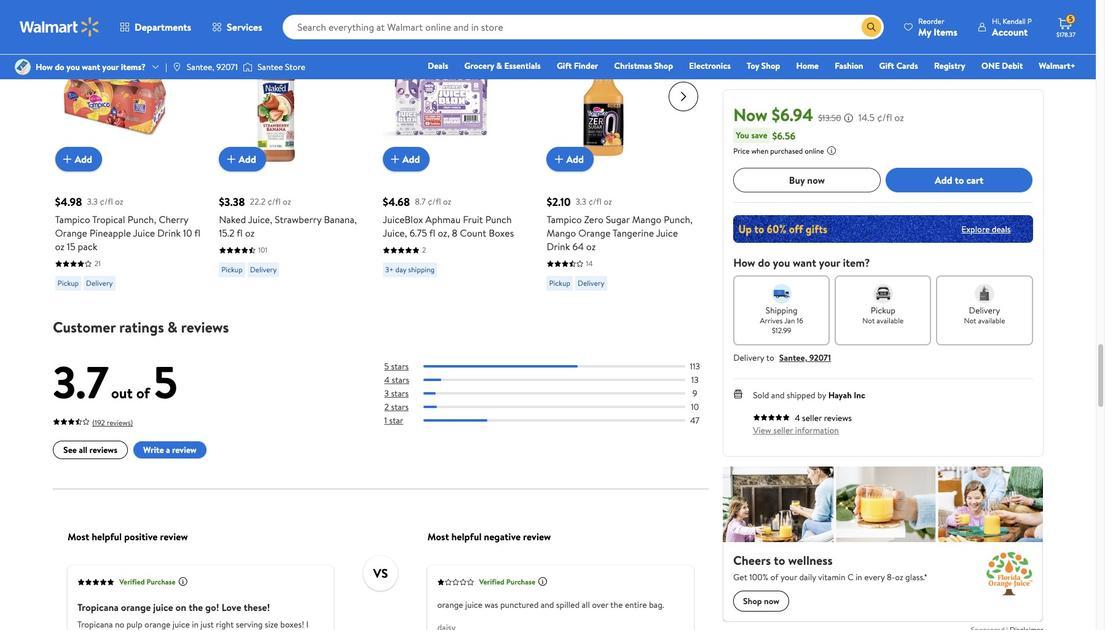 Task type: vqa. For each thing, say whether or not it's contained in the screenshot.
3.7
yes



Task type: locate. For each thing, give the bounding box(es) containing it.
shop right toy
[[761, 60, 780, 72]]

tampico tropical punch, cherry orange pineapple juice drink 10 fl oz 15 pack image
[[55, 48, 169, 162]]

tampico down $4.98
[[55, 213, 90, 226]]

4 up '3'
[[384, 374, 389, 386]]

my
[[918, 25, 931, 38]]

1 horizontal spatial santee,
[[779, 352, 807, 364]]

want left items?
[[82, 61, 100, 73]]

to left the cart
[[955, 173, 964, 187]]

most helpful negative review
[[427, 530, 551, 544]]

1 fl from the left
[[194, 226, 200, 240]]

2 fl from the left
[[237, 226, 243, 240]]

not down intent image for delivery
[[964, 315, 977, 326]]

0 horizontal spatial available
[[877, 315, 904, 326]]

0 horizontal spatial  image
[[172, 62, 182, 72]]

¢/fl right 22.2 at the left
[[268, 196, 281, 208]]

juice left was
[[465, 599, 482, 611]]

2 inside product group
[[422, 245, 426, 255]]

2 add button from the left
[[219, 147, 266, 172]]

add up 8.7
[[403, 153, 420, 166]]

5 inside the 5 $178.37
[[1069, 14, 1073, 24]]

0 horizontal spatial juice,
[[248, 213, 272, 226]]

¢/fl right 14.5
[[877, 111, 892, 124]]

not inside the pickup not available
[[863, 315, 875, 326]]

¢/fl inside "$4.68 8.7 ¢/fl oz juiceblox aphmau fruit punch juice, 6.75 fl oz, 8 count boxes"
[[428, 196, 441, 208]]

all right "see" in the bottom of the page
[[79, 444, 87, 457]]

1 vertical spatial you
[[773, 255, 790, 270]]

& right the ratings
[[167, 317, 177, 338]]

santee, down $12.99
[[779, 352, 807, 364]]

add to cart image up $4.68
[[388, 152, 403, 167]]

verified purchase left verified purchase information image
[[119, 577, 175, 588]]

1 horizontal spatial verified
[[479, 577, 504, 588]]

0 horizontal spatial 5
[[153, 351, 177, 413]]

fl
[[194, 226, 200, 240], [237, 226, 243, 240], [429, 226, 435, 240]]

0 vertical spatial 4
[[384, 374, 389, 386]]

seller right best
[[240, 30, 257, 40]]

1 available from the left
[[877, 315, 904, 326]]

4 product group from the left
[[547, 23, 693, 296]]

0 horizontal spatial 4
[[384, 374, 389, 386]]

1 horizontal spatial 4
[[795, 412, 800, 424]]

available down intent image for pickup
[[877, 315, 904, 326]]

5 right of
[[153, 351, 177, 413]]

oz inside "$4.68 8.7 ¢/fl oz juiceblox aphmau fruit punch juice, 6.75 fl oz, 8 count boxes"
[[443, 196, 451, 208]]

toy shop
[[747, 60, 780, 72]]

juice inside $2.10 3.3 ¢/fl oz tampico zero sugar mango punch, mango orange tangerine juice drink 64 oz
[[656, 226, 678, 240]]

2 stars
[[384, 401, 408, 414]]

now
[[733, 103, 768, 127]]

1 verified purchase from the left
[[119, 577, 175, 588]]

do down the walmart image
[[55, 61, 64, 73]]

0 horizontal spatial seller
[[240, 30, 257, 40]]

4 progress bar from the top
[[423, 406, 685, 409]]

orange right tropicana
[[121, 601, 151, 614]]

seller down sold and shipped by hayah inc
[[802, 412, 822, 424]]

oz up tropical
[[115, 196, 123, 208]]

2 verified from the left
[[479, 577, 504, 588]]

want
[[82, 61, 100, 73], [793, 255, 816, 270]]

purchase for negative
[[506, 577, 535, 588]]

count
[[460, 226, 486, 240]]

helpful
[[91, 530, 121, 544], [451, 530, 481, 544]]

review right the a
[[172, 444, 196, 457]]

3.3 up zero
[[576, 196, 586, 208]]

2 horizontal spatial reviews
[[824, 412, 852, 424]]

delivery down intent image for delivery
[[969, 304, 1000, 317]]

1 punch, from the left
[[127, 213, 156, 226]]

santee, right the |
[[187, 61, 214, 73]]

reviews)
[[106, 418, 133, 428]]

reviews for 4 seller reviews
[[824, 412, 852, 424]]

add for $4.98
[[75, 153, 92, 166]]

add button
[[55, 147, 102, 172], [219, 147, 266, 172], [383, 147, 430, 172], [547, 147, 594, 172]]

1 horizontal spatial to
[[955, 173, 964, 187]]

1 star
[[384, 415, 403, 427]]

1 most from the left
[[67, 530, 89, 544]]

¢/fl up zero
[[589, 196, 602, 208]]

shipped
[[787, 389, 816, 401]]

verified purchase for negative
[[479, 577, 535, 588]]

most for most helpful positive review
[[67, 530, 89, 544]]

15
[[67, 240, 75, 254]]

1 vertical spatial 4
[[795, 412, 800, 424]]

92071 up by on the right bottom of page
[[809, 352, 831, 364]]

1 horizontal spatial do
[[758, 255, 770, 270]]

2 most from the left
[[427, 530, 449, 544]]

1 vertical spatial your
[[819, 255, 840, 270]]

64
[[572, 240, 584, 254]]

all left over
[[581, 599, 590, 611]]

2 not from the left
[[964, 315, 977, 326]]

drink left 15.2
[[157, 226, 181, 240]]

available inside the pickup not available
[[877, 315, 904, 326]]

punctured
[[500, 599, 538, 611]]

progress bar
[[423, 365, 685, 368], [423, 379, 685, 381], [423, 393, 685, 395], [423, 406, 685, 409], [423, 420, 685, 422]]

cart
[[966, 173, 984, 187]]

mango right sugar
[[632, 213, 662, 226]]

punch, right tangerine
[[664, 213, 693, 226]]

review inside 'link'
[[172, 444, 196, 457]]

2 verified purchase from the left
[[479, 577, 535, 588]]

1 horizontal spatial add to cart image
[[388, 152, 403, 167]]

punch, left cherry
[[127, 213, 156, 226]]

3.3 inside $4.98 3.3 ¢/fl oz tampico tropical punch, cherry orange pineapple juice drink 10 fl oz 15 pack
[[87, 196, 98, 208]]

stars for 5 stars
[[391, 360, 408, 373]]

1 horizontal spatial purchase
[[506, 577, 535, 588]]

1 horizontal spatial juice,
[[383, 226, 407, 240]]

1 horizontal spatial gift
[[879, 60, 894, 72]]

1 add button from the left
[[55, 147, 102, 172]]

3 progress bar from the top
[[423, 393, 685, 395]]

add button up $3.38
[[219, 147, 266, 172]]

3.3 right $4.98
[[87, 196, 98, 208]]

punch
[[485, 213, 512, 226]]

stars for 3 stars
[[391, 388, 408, 400]]

0 horizontal spatial punch,
[[127, 213, 156, 226]]

juiceblox aphmau fruit punch juice, 6.75 fl oz, 8 count boxes image
[[383, 48, 497, 162]]

delivery
[[250, 265, 277, 275], [86, 278, 113, 289], [578, 278, 605, 289], [969, 304, 1000, 317], [733, 352, 764, 364]]

delivery for $3.38
[[250, 265, 277, 275]]

your left items?
[[102, 61, 119, 73]]

¢/fl right 8.7
[[428, 196, 441, 208]]

mango down $2.10
[[547, 226, 576, 240]]

reorder
[[918, 16, 944, 26]]

add button for $4.68
[[383, 147, 430, 172]]

1 add to cart image from the left
[[224, 152, 239, 167]]

1 horizontal spatial punch,
[[664, 213, 693, 226]]

gift left cards
[[879, 60, 894, 72]]

reviews for see all reviews
[[89, 444, 117, 457]]

oz left 15 in the left top of the page
[[55, 240, 65, 254]]

1 vertical spatial 2
[[384, 401, 389, 414]]

 image
[[243, 61, 253, 73], [172, 62, 182, 72]]

legal information image
[[827, 146, 837, 156]]

juice left on
[[153, 601, 173, 614]]

1 horizontal spatial most
[[427, 530, 449, 544]]

1 horizontal spatial 92071
[[809, 352, 831, 364]]

1 horizontal spatial 3.3
[[576, 196, 586, 208]]

and right sold
[[771, 389, 785, 401]]

orange inside $4.98 3.3 ¢/fl oz tampico tropical punch, cherry orange pineapple juice drink 10 fl oz 15 pack
[[55, 226, 87, 240]]

tampico
[[55, 213, 90, 226], [547, 213, 582, 226]]

delivery to santee, 92071
[[733, 352, 831, 364]]

one debit link
[[976, 59, 1029, 73]]

0 vertical spatial your
[[102, 61, 119, 73]]

verified for negative
[[479, 577, 504, 588]]

pickup not available
[[863, 304, 904, 326]]

2 shop from the left
[[761, 60, 780, 72]]

add up $2.10
[[566, 153, 584, 166]]

oz up strawberry
[[283, 196, 291, 208]]

shop for christmas shop
[[654, 60, 673, 72]]

available for pickup
[[877, 315, 904, 326]]

2 juice from the left
[[656, 226, 678, 240]]

0 horizontal spatial 2
[[384, 401, 389, 414]]

not
[[863, 315, 875, 326], [964, 315, 977, 326]]

toy shop link
[[741, 59, 786, 73]]

kendall
[[1003, 16, 1026, 26]]

now
[[807, 173, 825, 187]]

fl right 15.2
[[237, 226, 243, 240]]

santee store
[[258, 61, 305, 73]]

3 fl from the left
[[429, 226, 435, 240]]

$13.50
[[818, 112, 841, 124]]

see all reviews link
[[53, 441, 128, 460]]

2 horizontal spatial add to cart image
[[552, 152, 566, 167]]

 image
[[15, 59, 31, 75]]

0 horizontal spatial 10
[[183, 226, 192, 240]]

0 horizontal spatial do
[[55, 61, 64, 73]]

1 horizontal spatial mango
[[632, 213, 662, 226]]

stars right '3'
[[391, 388, 408, 400]]

1 helpful from the left
[[91, 530, 121, 544]]

most for most helpful negative review
[[427, 530, 449, 544]]

1 horizontal spatial how
[[733, 255, 755, 270]]

orange down $4.98
[[55, 226, 87, 240]]

0 vertical spatial &
[[496, 60, 502, 72]]

0 vertical spatial and
[[771, 389, 785, 401]]

purchase left verified purchase information icon on the bottom
[[506, 577, 535, 588]]

1 vertical spatial all
[[581, 599, 590, 611]]

 image right the |
[[172, 62, 182, 72]]

verified up was
[[479, 577, 504, 588]]

the
[[610, 599, 623, 611], [188, 601, 203, 614]]

add to cart image up $3.38
[[224, 152, 239, 167]]

cards
[[896, 60, 918, 72]]

oz inside 14.5 ¢/fl oz you save $6.56
[[895, 111, 904, 124]]

5 up 4 stars
[[384, 360, 389, 373]]

the right over
[[610, 599, 623, 611]]

review for most helpful positive review
[[160, 530, 188, 544]]

0 horizontal spatial purchase
[[146, 577, 175, 588]]

3.7
[[53, 351, 108, 413]]

0 horizontal spatial and
[[540, 599, 554, 611]]

$4.98 3.3 ¢/fl oz tampico tropical punch, cherry orange pineapple juice drink 10 fl oz 15 pack
[[55, 195, 200, 254]]

you
[[736, 129, 749, 141]]

you
[[66, 61, 80, 73], [773, 255, 790, 270]]

how for how do you want your item?
[[733, 255, 755, 270]]

&
[[496, 60, 502, 72], [167, 317, 177, 338]]

1 3.3 from the left
[[87, 196, 98, 208]]

intent image for delivery image
[[975, 284, 995, 304]]

1 horizontal spatial fl
[[237, 226, 243, 240]]

want left item?
[[793, 255, 816, 270]]

home link
[[791, 59, 824, 73]]

1 horizontal spatial verified purchase
[[479, 577, 535, 588]]

0 horizontal spatial your
[[102, 61, 119, 73]]

inc
[[854, 389, 865, 401]]

5 up the $178.37
[[1069, 14, 1073, 24]]

1 horizontal spatial drink
[[547, 240, 570, 254]]

0 horizontal spatial verified purchase
[[119, 577, 175, 588]]

3 add button from the left
[[383, 147, 430, 172]]

1 vertical spatial 10
[[691, 401, 699, 414]]

juice, down 22.2 at the left
[[248, 213, 272, 226]]

0 vertical spatial 92071
[[216, 61, 238, 73]]

and
[[771, 389, 785, 401], [540, 599, 554, 611]]

2 progress bar from the top
[[423, 379, 685, 381]]

oz up aphmau
[[443, 196, 451, 208]]

delivery down 14
[[578, 278, 605, 289]]

0 horizontal spatial orange
[[55, 226, 87, 240]]

seller down 5 stars out of 5, based on 4 seller reviews element on the bottom right of page
[[773, 424, 793, 436]]

1 purchase from the left
[[146, 577, 175, 588]]

do
[[55, 61, 64, 73], [758, 255, 770, 270]]

seller inside product group
[[240, 30, 257, 40]]

review right negative in the left of the page
[[523, 530, 551, 544]]

verified down most helpful positive review
[[119, 577, 144, 588]]

add for $4.68
[[403, 153, 420, 166]]

juice left cherry
[[133, 226, 155, 240]]

orange inside $2.10 3.3 ¢/fl oz tampico zero sugar mango punch, mango orange tangerine juice drink 64 oz
[[578, 226, 611, 240]]

delivery for $2.10
[[578, 278, 605, 289]]

available for delivery
[[978, 315, 1005, 326]]

tampico inside $2.10 3.3 ¢/fl oz tampico zero sugar mango punch, mango orange tangerine juice drink 64 oz
[[547, 213, 582, 226]]

1 horizontal spatial the
[[610, 599, 623, 611]]

helpful left positive
[[91, 530, 121, 544]]

add up 22.2 at the left
[[239, 153, 256, 166]]

0 horizontal spatial fl
[[194, 226, 200, 240]]

2
[[422, 245, 426, 255], [384, 401, 389, 414]]

drink
[[157, 226, 181, 240], [547, 240, 570, 254]]

orange left was
[[437, 599, 463, 611]]

2 3.3 from the left
[[576, 196, 586, 208]]

verified purchase up punctured
[[479, 577, 535, 588]]

1 horizontal spatial not
[[964, 315, 977, 326]]

next slide for products you may also like list image
[[669, 82, 698, 112]]

1 gift from the left
[[557, 60, 572, 72]]

$3.38
[[219, 195, 245, 210]]

add button up $2.10
[[547, 147, 594, 172]]

delivery down 101
[[250, 265, 277, 275]]

by
[[818, 389, 826, 401]]

pickup for $3.38
[[221, 265, 243, 275]]

1 vertical spatial to
[[766, 352, 774, 364]]

0 horizontal spatial santee,
[[187, 61, 214, 73]]

¢/fl inside $3.38 22.2 ¢/fl oz naked juice, strawberry banana, 15.2 fl oz
[[268, 196, 281, 208]]

seller
[[240, 30, 257, 40], [802, 412, 822, 424], [773, 424, 793, 436]]

cherry
[[159, 213, 188, 226]]

verified purchase information image
[[178, 577, 188, 587]]

0 horizontal spatial add to cart image
[[224, 152, 239, 167]]

stars down 3 stars at the left bottom of page
[[391, 401, 408, 414]]

1 horizontal spatial 2
[[422, 245, 426, 255]]

1 not from the left
[[863, 315, 875, 326]]

drink left 64
[[547, 240, 570, 254]]

1 progress bar from the top
[[423, 365, 685, 368]]

1 juice from the left
[[133, 226, 155, 240]]

sold and shipped by hayah inc
[[753, 389, 865, 401]]

and left spilled
[[540, 599, 554, 611]]

0 vertical spatial how
[[36, 61, 53, 73]]

not inside delivery not available
[[964, 315, 977, 326]]

hayah
[[828, 389, 852, 401]]

gift left finder on the top
[[557, 60, 572, 72]]

4 add button from the left
[[547, 147, 594, 172]]

$4.68
[[383, 195, 410, 210]]

juice right tangerine
[[656, 226, 678, 240]]

(192 reviews)
[[92, 418, 133, 428]]

christmas shop link
[[609, 59, 679, 73]]

0 vertical spatial do
[[55, 61, 64, 73]]

2 helpful from the left
[[451, 530, 481, 544]]

add to cart image up $2.10
[[552, 152, 566, 167]]

1 horizontal spatial shop
[[761, 60, 780, 72]]

3
[[384, 388, 389, 400]]

progress bar for 13
[[423, 379, 685, 381]]

2 down 6.75
[[422, 245, 426, 255]]

oz right 14.5
[[895, 111, 904, 124]]

0 horizontal spatial you
[[66, 61, 80, 73]]

0 horizontal spatial not
[[863, 315, 875, 326]]

tampico zero sugar mango punch, mango orange tangerine juice drink 64 oz image
[[547, 48, 661, 162]]

1 shop from the left
[[654, 60, 673, 72]]

¢/fl for $4.68
[[428, 196, 441, 208]]

1 horizontal spatial you
[[773, 255, 790, 270]]

1 horizontal spatial reviews
[[181, 317, 229, 338]]

intent image for pickup image
[[873, 284, 893, 304]]

juice,
[[248, 213, 272, 226], [383, 226, 407, 240]]

best
[[224, 30, 238, 40]]

to
[[955, 173, 964, 187], [766, 352, 774, 364]]

2 product group from the left
[[219, 23, 366, 296]]

1 verified from the left
[[119, 577, 144, 588]]

not down intent image for pickup
[[863, 315, 875, 326]]

0 horizontal spatial 92071
[[216, 61, 238, 73]]

3.3 for $4.98
[[87, 196, 98, 208]]

sold
[[753, 389, 769, 401]]

most
[[67, 530, 89, 544], [427, 530, 449, 544]]

0 horizontal spatial want
[[82, 61, 100, 73]]

 image left 'santee'
[[243, 61, 253, 73]]

2 punch, from the left
[[664, 213, 693, 226]]

2 horizontal spatial seller
[[802, 412, 822, 424]]

2 vertical spatial reviews
[[89, 444, 117, 457]]

1 product group from the left
[[55, 23, 202, 296]]

product group
[[55, 23, 202, 296], [219, 23, 366, 296], [383, 23, 530, 296], [547, 23, 693, 296]]

$4.98
[[55, 195, 82, 210]]

available inside delivery not available
[[978, 315, 1005, 326]]

¢/fl inside $4.98 3.3 ¢/fl oz tampico tropical punch, cherry orange pineapple juice drink 10 fl oz 15 pack
[[100, 196, 113, 208]]

do up shipping
[[758, 255, 770, 270]]

10 left 15.2
[[183, 226, 192, 240]]

0 horizontal spatial helpful
[[91, 530, 121, 544]]

1 horizontal spatial available
[[978, 315, 1005, 326]]

juice
[[465, 599, 482, 611], [153, 601, 173, 614]]

your for item?
[[819, 255, 840, 270]]

3 product group from the left
[[383, 23, 530, 296]]

tampico down $2.10
[[547, 213, 582, 226]]

pineapple
[[90, 226, 131, 240]]

fl left oz,
[[429, 226, 435, 240]]

seller for best
[[240, 30, 257, 40]]

tampico for $2.10
[[547, 213, 582, 226]]

5 progress bar from the top
[[423, 420, 685, 422]]

1 horizontal spatial 10
[[691, 401, 699, 414]]

3.3 inside $2.10 3.3 ¢/fl oz tampico zero sugar mango punch, mango orange tangerine juice drink 64 oz
[[576, 196, 586, 208]]

1 horizontal spatial juice
[[656, 226, 678, 240]]

most helpful positive review
[[67, 530, 188, 544]]

add to cart image
[[60, 152, 75, 167]]

2 for 2
[[422, 245, 426, 255]]

1 vertical spatial want
[[793, 255, 816, 270]]

1 horizontal spatial 5
[[384, 360, 389, 373]]

4 down shipped
[[795, 412, 800, 424]]

0 vertical spatial you
[[66, 61, 80, 73]]

progress bar for 47
[[423, 420, 685, 422]]

0 horizontal spatial mango
[[547, 226, 576, 240]]

1 horizontal spatial &
[[496, 60, 502, 72]]

gift for gift finder
[[557, 60, 572, 72]]

0 vertical spatial 2
[[422, 245, 426, 255]]

helpful left negative in the left of the page
[[451, 530, 481, 544]]

add button up $4.68
[[383, 147, 430, 172]]

available down intent image for delivery
[[978, 315, 1005, 326]]

1 horizontal spatial  image
[[243, 61, 253, 73]]

item?
[[843, 255, 870, 270]]

deals
[[992, 223, 1011, 235]]

10 inside $4.98 3.3 ¢/fl oz tampico tropical punch, cherry orange pineapple juice drink 10 fl oz 15 pack
[[183, 226, 192, 240]]

0 vertical spatial all
[[79, 444, 87, 457]]

aphmau
[[425, 213, 461, 226]]

you up intent image for shipping
[[773, 255, 790, 270]]

16
[[797, 315, 803, 326]]

0 horizontal spatial 3.3
[[87, 196, 98, 208]]

stars for 4 stars
[[391, 374, 409, 386]]

over
[[592, 599, 608, 611]]

1 tampico from the left
[[55, 213, 90, 226]]

how do you want your items?
[[36, 61, 146, 73]]

the right on
[[188, 601, 203, 614]]

3 add to cart image from the left
[[552, 152, 566, 167]]

4 for 4 stars
[[384, 374, 389, 386]]

2 tampico from the left
[[547, 213, 582, 226]]

seller for view
[[773, 424, 793, 436]]

purchase left verified purchase information image
[[146, 577, 175, 588]]

1 orange from the left
[[55, 226, 87, 240]]

review right positive
[[160, 530, 188, 544]]

2 orange from the left
[[578, 226, 611, 240]]

0 vertical spatial to
[[955, 173, 964, 187]]

& right grocery
[[496, 60, 502, 72]]

strawberry
[[275, 213, 322, 226]]

items
[[934, 25, 958, 38]]

0 horizontal spatial drink
[[157, 226, 181, 240]]

2 available from the left
[[978, 315, 1005, 326]]

2 add to cart image from the left
[[388, 152, 403, 167]]

2 gift from the left
[[879, 60, 894, 72]]

shop
[[654, 60, 673, 72], [761, 60, 780, 72]]

¢/fl inside $2.10 3.3 ¢/fl oz tampico zero sugar mango punch, mango orange tangerine juice drink 64 oz
[[589, 196, 602, 208]]

0 vertical spatial 10
[[183, 226, 192, 240]]

1 horizontal spatial tampico
[[547, 213, 582, 226]]

santee, 92071 button
[[779, 352, 831, 364]]

stars
[[391, 360, 408, 373], [391, 374, 409, 386], [391, 388, 408, 400], [391, 401, 408, 414]]

add to cart image
[[224, 152, 239, 167], [388, 152, 403, 167], [552, 152, 566, 167]]

juice, left 6.75
[[383, 226, 407, 240]]

1 horizontal spatial all
[[581, 599, 590, 611]]

2 purchase from the left
[[506, 577, 535, 588]]

1 vertical spatial do
[[758, 255, 770, 270]]

tampico inside $4.98 3.3 ¢/fl oz tampico tropical punch, cherry orange pineapple juice drink 10 fl oz 15 pack
[[55, 213, 90, 226]]

store
[[285, 61, 305, 73]]

add button for $2.10
[[547, 147, 594, 172]]

verified
[[119, 577, 144, 588], [479, 577, 504, 588]]

walmart+ link
[[1034, 59, 1081, 73]]

christmas
[[614, 60, 652, 72]]

shop right christmas
[[654, 60, 673, 72]]

0 horizontal spatial gift
[[557, 60, 572, 72]]

0 horizontal spatial &
[[167, 317, 177, 338]]

to for add
[[955, 173, 964, 187]]

pickup inside the pickup not available
[[871, 304, 896, 317]]

0 horizontal spatial how
[[36, 61, 53, 73]]

1 horizontal spatial helpful
[[451, 530, 481, 544]]

orange up 14
[[578, 226, 611, 240]]

10 down 9
[[691, 401, 699, 414]]

verified purchase for positive
[[119, 577, 175, 588]]

¢/fl up tropical
[[100, 196, 113, 208]]

1 vertical spatial how
[[733, 255, 755, 270]]

price
[[733, 146, 750, 156]]

to inside button
[[955, 173, 964, 187]]



Task type: describe. For each thing, give the bounding box(es) containing it.
1 vertical spatial santee,
[[779, 352, 807, 364]]

$2.10
[[547, 195, 571, 210]]

when
[[752, 146, 769, 156]]

clear search field text image
[[847, 22, 857, 32]]

gift finder link
[[551, 59, 604, 73]]

up to sixty percent off deals. shop now. image
[[733, 215, 1033, 243]]

product group containing $4.98
[[55, 23, 202, 296]]

arrives
[[760, 315, 783, 326]]

want for items?
[[82, 61, 100, 73]]

delivery up sold
[[733, 352, 764, 364]]

services button
[[202, 12, 273, 42]]

write
[[143, 444, 164, 457]]

santee
[[258, 61, 283, 73]]

shipping arrives jan 16 $12.99
[[760, 304, 803, 336]]

add left the cart
[[935, 173, 953, 187]]

ratings
[[119, 317, 164, 338]]

best seller
[[224, 30, 257, 40]]

bag.
[[649, 599, 664, 611]]

naked juice, strawberry banana, 15.2 fl oz image
[[219, 48, 333, 162]]

14.5
[[859, 111, 875, 124]]

add button for $4.98
[[55, 147, 102, 172]]

5 for 5 stars
[[384, 360, 389, 373]]

progress bar for 9
[[423, 393, 685, 395]]

$6.94
[[772, 103, 813, 127]]

4 stars
[[384, 374, 409, 386]]

punch, inside $4.98 3.3 ¢/fl oz tampico tropical punch, cherry orange pineapple juice drink 10 fl oz 15 pack
[[127, 213, 156, 226]]

0 horizontal spatial the
[[188, 601, 203, 614]]

essentials
[[504, 60, 541, 72]]

write a review
[[143, 444, 196, 457]]

debit
[[1002, 60, 1023, 72]]

deals link
[[422, 59, 454, 73]]

see
[[63, 444, 77, 457]]

(192
[[92, 418, 105, 428]]

stars for 2 stars
[[391, 401, 408, 414]]

add to cart button
[[886, 168, 1033, 192]]

toy
[[747, 60, 759, 72]]

Search search field
[[283, 15, 884, 39]]

¢/fl for $2.10
[[589, 196, 602, 208]]

8.7
[[415, 196, 426, 208]]

jan
[[784, 315, 795, 326]]

14
[[586, 258, 593, 269]]

add to cart image for $2.10
[[552, 152, 566, 167]]

15.2
[[219, 226, 235, 240]]

review for most helpful negative review
[[523, 530, 551, 544]]

3+
[[385, 265, 394, 275]]

fl inside $4.98 3.3 ¢/fl oz tampico tropical punch, cherry orange pineapple juice drink 10 fl oz 15 pack
[[194, 226, 200, 240]]

0 vertical spatial santee,
[[187, 61, 214, 73]]

save
[[751, 129, 768, 141]]

your for items?
[[102, 61, 119, 73]]

fl inside $3.38 22.2 ¢/fl oz naked juice, strawberry banana, 15.2 fl oz
[[237, 226, 243, 240]]

how do you want your item?
[[733, 255, 870, 270]]

go!
[[205, 601, 219, 614]]

you for how do you want your items?
[[66, 61, 80, 73]]

not for pickup
[[863, 315, 875, 326]]

do for how do you want your items?
[[55, 61, 64, 73]]

seller for 4
[[802, 412, 822, 424]]

1
[[384, 415, 387, 427]]

0 horizontal spatial orange
[[121, 601, 151, 614]]

4 seller reviews
[[795, 412, 852, 424]]

oz right 15.2
[[245, 226, 255, 240]]

entire
[[625, 599, 647, 611]]

view
[[753, 424, 771, 436]]

Walmart Site-Wide search field
[[283, 15, 884, 39]]

view seller information link
[[753, 424, 839, 436]]

¢/fl inside 14.5 ¢/fl oz you save $6.56
[[877, 111, 892, 124]]

gift for gift cards
[[879, 60, 894, 72]]

delivery not available
[[964, 304, 1005, 326]]

registry
[[934, 60, 966, 72]]

add to cart image for $4.68
[[388, 152, 403, 167]]

tampico for $4.98
[[55, 213, 90, 226]]

fashion
[[835, 60, 863, 72]]

purchase for positive
[[146, 577, 175, 588]]

add for $3.38
[[239, 153, 256, 166]]

add to cart
[[935, 173, 984, 187]]

3.3 for $2.10
[[576, 196, 586, 208]]

grocery & essentials link
[[459, 59, 546, 73]]

grocery & essentials
[[464, 60, 541, 72]]

3.7 out of 5
[[53, 351, 177, 413]]

electronics
[[689, 60, 731, 72]]

product group containing $3.38
[[219, 23, 366, 296]]

hi, kendall p account
[[992, 16, 1032, 38]]

buy now
[[789, 173, 825, 187]]

product group containing $4.68
[[383, 23, 530, 296]]

electronics link
[[684, 59, 736, 73]]

101
[[258, 245, 268, 255]]

oz right 64
[[586, 240, 596, 254]]

0 vertical spatial reviews
[[181, 317, 229, 338]]

1 horizontal spatial and
[[771, 389, 785, 401]]

pack
[[78, 240, 97, 254]]

juiceblox
[[383, 213, 423, 226]]

gift finder
[[557, 60, 598, 72]]

1 vertical spatial 92071
[[809, 352, 831, 364]]

how for how do you want your items?
[[36, 61, 53, 73]]

on
[[175, 601, 186, 614]]

|
[[165, 61, 167, 73]]

a
[[166, 444, 170, 457]]

these!
[[243, 601, 270, 614]]

do for how do you want your item?
[[758, 255, 770, 270]]

star
[[389, 415, 403, 427]]

santee, 92071
[[187, 61, 238, 73]]

not for delivery
[[964, 315, 977, 326]]

information
[[795, 424, 839, 436]]

1 vertical spatial and
[[540, 599, 554, 611]]

$2.10 3.3 ¢/fl oz tampico zero sugar mango punch, mango orange tangerine juice drink 64 oz
[[547, 195, 693, 254]]

learn more about strikethrough prices image
[[844, 113, 854, 123]]

you for how do you want your item?
[[773, 255, 790, 270]]

price when purchased online
[[733, 146, 824, 156]]

view seller information
[[753, 424, 839, 436]]

pickup for $2.10
[[549, 278, 570, 289]]

drink inside $4.98 3.3 ¢/fl oz tampico tropical punch, cherry orange pineapple juice drink 10 fl oz 15 pack
[[157, 226, 181, 240]]

verified purchase information image
[[538, 577, 547, 587]]

helpful for negative
[[451, 530, 481, 544]]

orange juice was punctured and spilled all over the entire bag.
[[437, 599, 664, 611]]

5 for 5 $178.37
[[1069, 14, 1073, 24]]

fruit
[[463, 213, 483, 226]]

customer
[[53, 317, 115, 338]]

items?
[[121, 61, 146, 73]]

¢/fl for $3.38
[[268, 196, 281, 208]]

 image for santee, 92071
[[172, 62, 182, 72]]

shipping
[[408, 265, 435, 275]]

want for item?
[[793, 255, 816, 270]]

search icon image
[[867, 22, 877, 32]]

drink inside $2.10 3.3 ¢/fl oz tampico zero sugar mango punch, mango orange tangerine juice drink 64 oz
[[547, 240, 570, 254]]

write a review link
[[132, 441, 207, 460]]

22.2
[[250, 196, 266, 208]]

(192 reviews) link
[[53, 415, 133, 429]]

progress bar for 10
[[423, 406, 685, 409]]

add to cart image for $3.38
[[224, 152, 239, 167]]

verified for positive
[[119, 577, 144, 588]]

services
[[227, 20, 262, 34]]

gift cards link
[[874, 59, 924, 73]]

juice inside $4.98 3.3 ¢/fl oz tampico tropical punch, cherry orange pineapple juice drink 10 fl oz 15 pack
[[133, 226, 155, 240]]

customer ratings & reviews
[[53, 317, 229, 338]]

delivery inside delivery not available
[[969, 304, 1000, 317]]

add for $2.10
[[566, 153, 584, 166]]

oz up sugar
[[604, 196, 612, 208]]

departments button
[[109, 12, 202, 42]]

juice, inside "$4.68 8.7 ¢/fl oz juiceblox aphmau fruit punch juice, 6.75 fl oz, 8 count boxes"
[[383, 226, 407, 240]]

helpful for positive
[[91, 530, 121, 544]]

progress bar for 113
[[423, 365, 685, 368]]

¢/fl for $4.98
[[100, 196, 113, 208]]

delivery for $4.98
[[86, 278, 113, 289]]

explore deals link
[[957, 218, 1016, 240]]

0 horizontal spatial juice
[[153, 601, 173, 614]]

positive
[[124, 530, 157, 544]]

juice, inside $3.38 22.2 ¢/fl oz naked juice, strawberry banana, 15.2 fl oz
[[248, 213, 272, 226]]

2 for 2 stars
[[384, 401, 389, 414]]

add button for $3.38
[[219, 147, 266, 172]]

47
[[690, 415, 699, 427]]

product group containing $2.10
[[547, 23, 693, 296]]

fl inside "$4.68 8.7 ¢/fl oz juiceblox aphmau fruit punch juice, 6.75 fl oz, 8 count boxes"
[[429, 226, 435, 240]]

to for delivery
[[766, 352, 774, 364]]

$12.99
[[772, 325, 791, 336]]

pickup for $4.98
[[57, 278, 79, 289]]

0 horizontal spatial all
[[79, 444, 87, 457]]

1 vertical spatial &
[[167, 317, 177, 338]]

intent image for shipping image
[[772, 284, 792, 304]]

finder
[[574, 60, 598, 72]]

5 stars out of 5, based on 4 seller reviews element
[[753, 414, 790, 421]]

walmart image
[[20, 17, 100, 37]]

113
[[690, 360, 700, 373]]

purchased
[[770, 146, 803, 156]]

 image for santee store
[[243, 61, 253, 73]]

punch, inside $2.10 3.3 ¢/fl oz tampico zero sugar mango punch, mango orange tangerine juice drink 64 oz
[[664, 213, 693, 226]]

3+ day shipping
[[385, 265, 435, 275]]

1 horizontal spatial juice
[[465, 599, 482, 611]]

1 horizontal spatial orange
[[437, 599, 463, 611]]

4 for 4 seller reviews
[[795, 412, 800, 424]]

p
[[1028, 16, 1032, 26]]

sponsored
[[674, 3, 708, 13]]

one
[[982, 60, 1000, 72]]

shop for toy shop
[[761, 60, 780, 72]]



